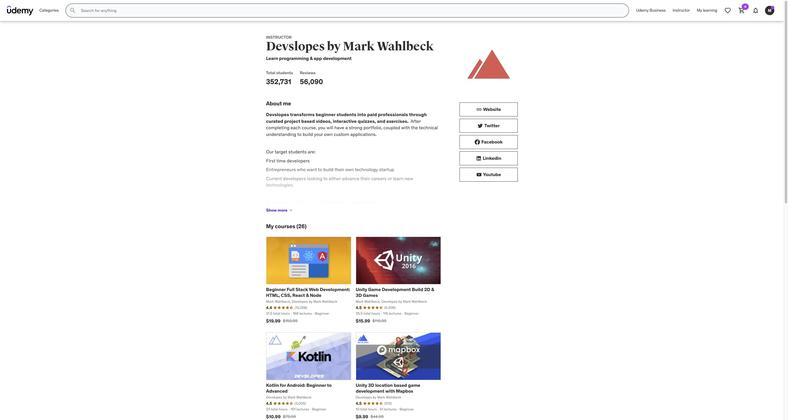 Task type: describe. For each thing, give the bounding box(es) containing it.
development inside instructor devslopes by mark wahlbeck learn programming & app development
[[323, 55, 352, 61]]

$15.99
[[356, 318, 370, 324]]

devslopes transforms beginner students into paid professionals through curated project based videos, interactive quizzes, and exercises.
[[266, 112, 427, 124]]

hours for $19.99
[[281, 312, 290, 316]]

$79.99
[[283, 414, 296, 420]]

entrepreneurs who want to build their own technology startup
[[266, 167, 394, 173]]

wahlbeck, inside unity game development build 2d & 3d games mark wahlbeck, devslopes by mark wahlbeck
[[365, 299, 381, 304]]

either
[[329, 176, 341, 181]]

categories button
[[36, 3, 62, 17]]

hours for $10.99
[[279, 407, 288, 412]]

have for been
[[341, 200, 350, 206]]

their inside current developers looking to either advance their careers or learn new technologies.
[[361, 176, 370, 181]]

56,090
[[300, 77, 323, 86]]

to inside after completing each course, you will have a strong portfolio, coupled with the technical understanding to build your own custom applications.
[[297, 131, 302, 137]]

my learning
[[697, 8, 718, 13]]

students inside the total students 352,731
[[276, 70, 293, 75]]

hours for $15.99
[[372, 312, 380, 316]]

udemy
[[636, 8, 649, 13]]

small image for linkedin
[[476, 156, 482, 161]]

unity for unity 3d location based game development with mapbox
[[356, 383, 367, 389]]

& inside instructor devslopes by mark wahlbeck learn programming & app development
[[310, 55, 313, 61]]

& inside unity game development build 2d & 3d games mark wahlbeck, devslopes by mark wahlbeck
[[431, 287, 434, 293]]

build inside after completing each course, you will have a strong portfolio, coupled with the technical understanding to build your own custom applications.
[[303, 131, 313, 137]]

beginner for beginner full stack web development: html, css, react & node
[[315, 312, 329, 316]]

3d inside the unity 3d location based game development with mapbox devslopes by mark wahlbeck
[[368, 383, 374, 389]]

udemy business
[[636, 8, 666, 13]]

shopping cart with 4 items image
[[739, 7, 746, 14]]

by inside instructor devslopes by mark wahlbeck learn programming & app development
[[327, 39, 341, 54]]

31.5 total hours
[[266, 312, 290, 316]]

4
[[745, 4, 747, 9]]

to:
[[373, 200, 378, 206]]

custom
[[334, 131, 349, 137]]

my courses (26)
[[266, 223, 307, 230]]

students up first time developers
[[289, 149, 307, 155]]

(12,258)
[[295, 306, 307, 310]]

(312)
[[384, 401, 392, 406]]

& inside beginner full stack web development: html, css, react & node mark wahlbeck, devslopes by mark wahlbeck
[[306, 292, 309, 298]]

$19.99 $159.99
[[266, 318, 298, 324]]

beginner for kotlin for android: beginner to advanced
[[312, 407, 326, 412]]

games
[[363, 292, 378, 298]]

lectures for wahlbeck,
[[389, 312, 402, 316]]

and
[[377, 118, 386, 124]]

location
[[375, 383, 393, 389]]

beginner inside kotlin for android: beginner to advanced devslopes by mark wahlbeck
[[307, 383, 326, 389]]

my for my learning
[[697, 8, 702, 13]]

game
[[408, 383, 420, 389]]

10 total hours
[[356, 407, 377, 412]]

react
[[292, 292, 305, 298]]

hours for $9.99
[[368, 407, 377, 412]]

31.5
[[266, 312, 272, 316]]

your
[[314, 131, 323, 137]]

23 total hours
[[266, 407, 288, 412]]

show
[[266, 208, 277, 213]]

developers inside current developers looking to either advance their careers or learn new technologies.
[[283, 176, 306, 181]]

development
[[382, 287, 411, 293]]

lectures for by
[[384, 407, 397, 412]]

unity for unity game development build 2d & 3d games
[[356, 287, 367, 293]]

3d inside unity game development build 2d & 3d games mark wahlbeck, devslopes by mark wahlbeck
[[356, 292, 362, 298]]

own inside after completing each course, you will have a strong portfolio, coupled with the technical understanding to build your own custom applications.
[[324, 131, 333, 137]]

new
[[405, 176, 413, 181]]

about me
[[266, 100, 291, 107]]

youtube
[[483, 172, 501, 178]]

by inside unity game development build 2d & 3d games mark wahlbeck, devslopes by mark wahlbeck
[[399, 299, 402, 304]]

linkedin link
[[460, 152, 518, 165]]

exercises.
[[387, 118, 409, 124]]

web
[[309, 287, 319, 293]]

116
[[383, 312, 388, 316]]

interactive
[[333, 118, 357, 124]]

learn
[[393, 176, 404, 181]]

with inside after completing each course, you will have a strong portfolio, coupled with the technical understanding to build your own custom applications.
[[401, 125, 410, 131]]

coupled
[[384, 125, 400, 131]]

101
[[291, 407, 296, 412]]

students down current developers looking to either advance their careers or learn new technologies.
[[321, 200, 339, 206]]

51
[[380, 407, 383, 412]]

strong
[[349, 125, 363, 131]]

wahlbeck inside unity game development build 2d & 3d games mark wahlbeck, devslopes by mark wahlbeck
[[412, 299, 427, 304]]

4.5 for unity 3d location based game development with mapbox
[[356, 401, 362, 406]]

node
[[310, 292, 322, 298]]

able
[[363, 200, 372, 206]]

small image for twitter
[[478, 123, 483, 129]]

4.5 for unity game development build 2d & 3d games
[[356, 305, 362, 310]]

technology
[[355, 167, 378, 173]]

beginner full stack web development: html, css, react & node link
[[266, 287, 350, 298]]

beginner full stack web development: html, css, react & node mark wahlbeck, devslopes by mark wahlbeck
[[266, 287, 350, 304]]

advanced
[[266, 388, 288, 394]]

$9.99
[[356, 414, 368, 420]]

learning
[[703, 8, 718, 13]]

$44.99
[[371, 414, 384, 420]]

twitter
[[485, 123, 500, 129]]

beginner for unity game development build 2d & 3d games
[[405, 312, 419, 316]]

entrepreneurs
[[266, 167, 296, 173]]

total for $15.99
[[364, 312, 371, 316]]

instructor devslopes by mark wahlbeck learn programming & app development
[[266, 35, 434, 61]]

show more
[[266, 208, 288, 213]]

linkedin
[[483, 155, 502, 161]]

4.5 for kotlin for android: beginner to advanced
[[266, 401, 272, 406]]

facebook
[[482, 139, 503, 145]]

352,731
[[266, 77, 291, 86]]

me
[[283, 100, 291, 107]]

transforms
[[290, 112, 315, 118]]

instructor for instructor
[[673, 8, 690, 13]]

first time developers
[[266, 158, 310, 164]]

devslopes inside devslopes transforms beginner students into paid professionals through curated project based videos, interactive quizzes, and exercises.
[[266, 112, 289, 118]]

m link
[[763, 3, 777, 17]]

quizzes,
[[358, 118, 376, 124]]

based inside devslopes transforms beginner students into paid professionals through curated project based videos, interactive quizzes, and exercises.
[[301, 118, 315, 124]]

23
[[266, 407, 270, 412]]

you have alerts image
[[771, 6, 775, 9]]

small image for facebook
[[475, 139, 480, 145]]

116 lectures
[[383, 312, 402, 316]]

mark inside the unity 3d location based game development with mapbox devslopes by mark wahlbeck
[[377, 395, 385, 400]]

4.4
[[266, 305, 272, 310]]

2d
[[424, 287, 430, 293]]

each
[[291, 125, 301, 131]]

wishlist image
[[725, 7, 732, 14]]



Task type: locate. For each thing, give the bounding box(es) containing it.
1 wahlbeck, from the left
[[275, 299, 291, 304]]

lectures down 3005 reviews element
[[297, 407, 309, 412]]

stack
[[296, 287, 308, 293]]

build down course,
[[303, 131, 313, 137]]

2 vertical spatial small image
[[476, 156, 482, 161]]

1 horizontal spatial my
[[697, 8, 702, 13]]

total right 31.5
[[273, 312, 280, 316]]

to inside kotlin for android: beginner to advanced devslopes by mark wahlbeck
[[327, 383, 332, 389]]

have up custom
[[335, 125, 344, 131]]

instructor inside instructor devslopes by mark wahlbeck learn programming & app development
[[266, 35, 292, 40]]

& left the "node"
[[306, 292, 309, 298]]

unity inside unity game development build 2d & 3d games mark wahlbeck, devslopes by mark wahlbeck
[[356, 287, 367, 293]]

unity 3d location based game development with mapbox devslopes by mark wahlbeck
[[356, 383, 420, 400]]

students
[[276, 70, 293, 75], [337, 112, 357, 118], [289, 149, 307, 155], [321, 200, 339, 206]]

based left game
[[394, 383, 407, 389]]

0 horizontal spatial our
[[287, 200, 294, 206]]

1 vertical spatial have
[[341, 200, 350, 206]]

courses
[[275, 223, 295, 230]]

own up the advance
[[345, 167, 354, 173]]

1 horizontal spatial our
[[313, 200, 320, 206]]

4.5 up 35.5 in the left bottom of the page
[[356, 305, 362, 310]]

1 vertical spatial their
[[361, 176, 370, 181]]

website
[[483, 106, 501, 112]]

small image left linkedin
[[476, 156, 482, 161]]

instructor link
[[669, 3, 694, 17]]

development up 10 total hours
[[356, 388, 385, 394]]

students inside devslopes transforms beginner students into paid professionals through curated project based videos, interactive quizzes, and exercises.
[[337, 112, 357, 118]]

html,
[[266, 292, 280, 298]]

lectures down 312 reviews element
[[384, 407, 397, 412]]

0 vertical spatial have
[[335, 125, 344, 131]]

our
[[287, 200, 294, 206], [313, 200, 320, 206]]

0 vertical spatial own
[[324, 131, 333, 137]]

& right 2d
[[431, 287, 434, 293]]

12258 reviews element
[[295, 306, 307, 310]]

devslopes up (12,258)
[[292, 299, 308, 304]]

1 horizontal spatial &
[[310, 55, 313, 61]]

developers down the who
[[283, 176, 306, 181]]

wahlbeck, down games
[[365, 299, 381, 304]]

total right the 10
[[360, 407, 367, 412]]

4 link
[[735, 3, 749, 17]]

based up course,
[[301, 118, 315, 124]]

51 lectures
[[380, 407, 397, 412]]

show more button
[[266, 205, 293, 216]]

1 horizontal spatial instructor
[[673, 8, 690, 13]]

course,
[[302, 125, 317, 131]]

unity
[[356, 287, 367, 293], [356, 383, 367, 389]]

1 horizontal spatial wahlbeck,
[[365, 299, 381, 304]]

small image inside youtube "link"
[[476, 172, 482, 178]]

&
[[310, 55, 313, 61], [431, 287, 434, 293], [306, 292, 309, 298]]

small image
[[475, 139, 480, 145], [476, 172, 482, 178]]

total students 352,731
[[266, 70, 293, 86]]

are:
[[308, 149, 316, 155]]

beginner
[[316, 112, 336, 118]]

0 horizontal spatial development
[[323, 55, 352, 61]]

about
[[266, 100, 282, 107]]

1 vertical spatial based
[[394, 383, 407, 389]]

hours up $10.99 $79.99
[[279, 407, 288, 412]]

small image left the twitter
[[478, 123, 483, 129]]

lectures for node
[[299, 312, 312, 316]]

2 horizontal spatial &
[[431, 287, 434, 293]]

beginner inside beginner full stack web development: html, css, react & node mark wahlbeck, devslopes by mark wahlbeck
[[266, 287, 286, 293]]

time
[[277, 158, 286, 164]]

unity left game
[[356, 287, 367, 293]]

lectures for wahlbeck
[[297, 407, 309, 412]]

0 horizontal spatial &
[[306, 292, 309, 298]]

devslopes up (5,409)
[[382, 299, 398, 304]]

our up "xsmall" icon on the left of page
[[287, 200, 294, 206]]

or
[[388, 176, 392, 181]]

advance
[[342, 176, 360, 181]]

wahlbeck
[[377, 39, 434, 54], [322, 299, 337, 304], [412, 299, 427, 304], [296, 395, 312, 400], [386, 395, 401, 400]]

devslopes up the programming
[[266, 39, 325, 54]]

project
[[284, 118, 300, 124]]

by inside the unity 3d location based game development with mapbox devslopes by mark wahlbeck
[[373, 395, 377, 400]]

with inside the unity 3d location based game development with mapbox devslopes by mark wahlbeck
[[385, 388, 395, 394]]

development
[[323, 55, 352, 61], [356, 388, 385, 394]]

devslopes up curated
[[266, 112, 289, 118]]

2 our from the left
[[313, 200, 320, 206]]

target
[[275, 149, 287, 155]]

devslopes by mark wahlbeck image
[[460, 35, 518, 93]]

5409 reviews element
[[384, 306, 396, 310]]

total for $9.99
[[360, 407, 367, 412]]

by inside kotlin for android: beginner to advanced devslopes by mark wahlbeck
[[283, 395, 287, 400]]

small image inside website link
[[476, 107, 482, 112]]

my for my courses (26)
[[266, 223, 274, 230]]

instructor right business on the top of page
[[673, 8, 690, 13]]

wahlbeck inside instructor devslopes by mark wahlbeck learn programming & app development
[[377, 39, 434, 54]]

devslopes inside the unity 3d location based game development with mapbox devslopes by mark wahlbeck
[[356, 395, 372, 400]]

hours up $19.99 $159.99
[[281, 312, 290, 316]]

devslopes inside beginner full stack web development: html, css, react & node mark wahlbeck, devslopes by mark wahlbeck
[[292, 299, 308, 304]]

after completing each course, you will have a strong portfolio, coupled with the technical understanding to build your own custom applications.
[[266, 118, 438, 137]]

our target students are:
[[266, 149, 316, 155]]

mark inside kotlin for android: beginner to advanced devslopes by mark wahlbeck
[[288, 395, 296, 400]]

2 unity from the top
[[356, 383, 367, 389]]

my learning link
[[694, 3, 721, 17]]

1 vertical spatial small image
[[476, 172, 482, 178]]

small image left website at the top of page
[[476, 107, 482, 112]]

have for a
[[335, 125, 344, 131]]

based inside the unity 3d location based game development with mapbox devslopes by mark wahlbeck
[[394, 383, 407, 389]]

3d left games
[[356, 292, 362, 298]]

0 horizontal spatial their
[[335, 167, 344, 173]]

udemy image
[[7, 6, 34, 15]]

by taking our courses, our students have been able to:
[[266, 200, 378, 206]]

0 vertical spatial their
[[335, 167, 344, 173]]

hours up "$9.99 $44.99"
[[368, 407, 377, 412]]

have left been
[[341, 200, 350, 206]]

devslopes
[[266, 39, 325, 54], [266, 112, 289, 118], [292, 299, 308, 304], [382, 299, 398, 304], [266, 395, 282, 400], [356, 395, 372, 400]]

app
[[314, 55, 322, 61]]

168 lectures
[[293, 312, 312, 316]]

unity left the location
[[356, 383, 367, 389]]

build up either
[[323, 167, 334, 173]]

small image for website
[[476, 107, 482, 112]]

$10.99 $79.99
[[266, 414, 296, 420]]

mapbox
[[396, 388, 413, 394]]

0 vertical spatial 3d
[[356, 292, 362, 298]]

kotlin for android: beginner to advanced devslopes by mark wahlbeck
[[266, 383, 332, 400]]

1 our from the left
[[287, 200, 294, 206]]

students up interactive
[[337, 112, 357, 118]]

0 horizontal spatial own
[[324, 131, 333, 137]]

kotlin
[[266, 383, 279, 389]]

development right app
[[323, 55, 352, 61]]

understanding
[[266, 131, 296, 137]]

first
[[266, 158, 276, 164]]

total for $19.99
[[273, 312, 280, 316]]

1 vertical spatial own
[[345, 167, 354, 173]]

full
[[287, 287, 295, 293]]

own down will
[[324, 131, 333, 137]]

35.5 total hours
[[356, 312, 380, 316]]

beginner down the "node"
[[315, 312, 329, 316]]

1 horizontal spatial with
[[401, 125, 410, 131]]

0 horizontal spatial my
[[266, 223, 274, 230]]

0 vertical spatial small image
[[475, 139, 480, 145]]

0 horizontal spatial instructor
[[266, 35, 292, 40]]

1 horizontal spatial own
[[345, 167, 354, 173]]

beginner right android:
[[307, 383, 326, 389]]

beginner right the 116 lectures
[[405, 312, 419, 316]]

1 vertical spatial development
[[356, 388, 385, 394]]

videos,
[[316, 118, 332, 124]]

1 vertical spatial with
[[385, 388, 395, 394]]

devslopes inside kotlin for android: beginner to advanced devslopes by mark wahlbeck
[[266, 395, 282, 400]]

3d left the location
[[368, 383, 374, 389]]

developers
[[287, 158, 310, 164], [283, 176, 306, 181]]

1 vertical spatial small image
[[478, 123, 483, 129]]

business
[[650, 8, 666, 13]]

total
[[266, 70, 275, 75]]

0 vertical spatial unity
[[356, 287, 367, 293]]

0 horizontal spatial based
[[301, 118, 315, 124]]

small image left facebook
[[475, 139, 480, 145]]

0 vertical spatial development
[[323, 55, 352, 61]]

1 horizontal spatial build
[[323, 167, 334, 173]]

build
[[412, 287, 423, 293]]

instructor
[[673, 8, 690, 13], [266, 35, 292, 40]]

beginner left full
[[266, 287, 286, 293]]

0 vertical spatial small image
[[476, 107, 482, 112]]

1 vertical spatial my
[[266, 223, 274, 230]]

students up 352,731
[[276, 70, 293, 75]]

development:
[[320, 287, 350, 293]]

1 unity from the top
[[356, 287, 367, 293]]

hours up $119.99
[[372, 312, 380, 316]]

(3,005)
[[295, 401, 306, 406]]

small image inside twitter link
[[478, 123, 483, 129]]

game
[[368, 287, 381, 293]]

total for $10.99
[[271, 407, 278, 412]]

wahlbeck, inside beginner full stack web development: html, css, react & node mark wahlbeck, devslopes by mark wahlbeck
[[275, 299, 291, 304]]

1 horizontal spatial development
[[356, 388, 385, 394]]

0 vertical spatial instructor
[[673, 8, 690, 13]]

categories
[[39, 8, 59, 13]]

1 horizontal spatial 3d
[[368, 383, 374, 389]]

312 reviews element
[[384, 401, 392, 406]]

xsmall image
[[289, 208, 293, 213]]

developers up the who
[[287, 158, 310, 164]]

submit search image
[[69, 7, 76, 14]]

with up (312)
[[385, 388, 395, 394]]

unity inside the unity 3d location based game development with mapbox devslopes by mark wahlbeck
[[356, 383, 367, 389]]

have inside after completing each course, you will have a strong portfolio, coupled with the technical understanding to build your own custom applications.
[[335, 125, 344, 131]]

beginner right 101 lectures
[[312, 407, 326, 412]]

wahlbeck, down css,
[[275, 299, 291, 304]]

css,
[[281, 292, 291, 298]]

0 vertical spatial based
[[301, 118, 315, 124]]

unity 3d location based game development with mapbox link
[[356, 383, 420, 394]]

0 horizontal spatial with
[[385, 388, 395, 394]]

lectures down 12258 reviews element
[[299, 312, 312, 316]]

mark inside instructor devslopes by mark wahlbeck learn programming & app development
[[343, 39, 375, 54]]

1 vertical spatial instructor
[[266, 35, 292, 40]]

1 horizontal spatial based
[[394, 383, 407, 389]]

devslopes inside instructor devslopes by mark wahlbeck learn programming & app development
[[266, 39, 325, 54]]

completing
[[266, 125, 290, 131]]

3d
[[356, 292, 362, 298], [368, 383, 374, 389]]

devslopes up 10 total hours
[[356, 395, 372, 400]]

35.5
[[356, 312, 363, 316]]

technical
[[419, 125, 438, 131]]

want
[[307, 167, 317, 173]]

devslopes down advanced
[[266, 395, 282, 400]]

my left "learning"
[[697, 8, 702, 13]]

0 vertical spatial my
[[697, 8, 702, 13]]

beginner for unity 3d location based game development with mapbox
[[400, 407, 414, 412]]

courses,
[[295, 200, 312, 206]]

Search for anything text field
[[80, 6, 622, 15]]

0 vertical spatial developers
[[287, 158, 310, 164]]

instructor for instructor devslopes by mark wahlbeck learn programming & app development
[[266, 35, 292, 40]]

4.5 up 23
[[266, 401, 272, 406]]

& left app
[[310, 55, 313, 61]]

3005 reviews element
[[295, 401, 306, 406]]

0 horizontal spatial build
[[303, 131, 313, 137]]

0 vertical spatial build
[[303, 131, 313, 137]]

beginner right 51 lectures
[[400, 407, 414, 412]]

total right 23
[[271, 407, 278, 412]]

small image inside linkedin link
[[476, 156, 482, 161]]

by inside beginner full stack web development: html, css, react & node mark wahlbeck, devslopes by mark wahlbeck
[[309, 299, 313, 304]]

1 vertical spatial unity
[[356, 383, 367, 389]]

4.5 up the 10
[[356, 401, 362, 406]]

devslopes inside unity game development build 2d & 3d games mark wahlbeck, devslopes by mark wahlbeck
[[382, 299, 398, 304]]

wahlbeck inside beginner full stack web development: html, css, react & node mark wahlbeck, devslopes by mark wahlbeck
[[322, 299, 337, 304]]

our right courses,
[[313, 200, 320, 206]]

the
[[411, 125, 418, 131]]

wahlbeck inside the unity 3d location based game development with mapbox devslopes by mark wahlbeck
[[386, 395, 401, 400]]

a
[[346, 125, 348, 131]]

lectures down 5409 reviews element
[[389, 312, 402, 316]]

based
[[301, 118, 315, 124], [394, 383, 407, 389]]

paid
[[367, 112, 377, 118]]

with
[[401, 125, 410, 131], [385, 388, 395, 394]]

instructor inside "link"
[[673, 8, 690, 13]]

reviews
[[300, 70, 316, 75]]

instructor up learn
[[266, 35, 292, 40]]

$19.99
[[266, 318, 281, 324]]

total right 35.5 in the left bottom of the page
[[364, 312, 371, 316]]

small image left youtube
[[476, 172, 482, 178]]

my left courses
[[266, 223, 274, 230]]

$10.99
[[266, 414, 281, 420]]

into
[[358, 112, 366, 118]]

1 vertical spatial 3d
[[368, 383, 374, 389]]

2 wahlbeck, from the left
[[365, 299, 381, 304]]

small image
[[476, 107, 482, 112], [478, 123, 483, 129], [476, 156, 482, 161]]

wahlbeck inside kotlin for android: beginner to advanced devslopes by mark wahlbeck
[[296, 395, 312, 400]]

own
[[324, 131, 333, 137], [345, 167, 354, 173]]

0 horizontal spatial wahlbeck,
[[275, 299, 291, 304]]

notifications image
[[753, 7, 760, 14]]

portfolio,
[[364, 125, 382, 131]]

168
[[293, 312, 299, 316]]

after
[[411, 118, 421, 124]]

1 vertical spatial build
[[323, 167, 334, 173]]

0 horizontal spatial 3d
[[356, 292, 362, 298]]

0 vertical spatial with
[[401, 125, 410, 131]]

careers
[[371, 176, 387, 181]]

(26)
[[297, 223, 307, 230]]

small image for youtube
[[476, 172, 482, 178]]

to inside current developers looking to either advance their careers or learn new technologies.
[[324, 176, 328, 181]]

with left the
[[401, 125, 410, 131]]

youtube link
[[460, 168, 518, 182]]

1 horizontal spatial their
[[361, 176, 370, 181]]

for
[[280, 383, 286, 389]]

1 vertical spatial developers
[[283, 176, 306, 181]]

4.5
[[356, 305, 362, 310], [266, 401, 272, 406], [356, 401, 362, 406]]

programming
[[279, 55, 309, 61]]

$15.99 $119.99
[[356, 318, 387, 324]]

their up either
[[335, 167, 344, 173]]

looking
[[307, 176, 323, 181]]

small image inside the facebook link
[[475, 139, 480, 145]]

development inside the unity 3d location based game development with mapbox devslopes by mark wahlbeck
[[356, 388, 385, 394]]

their down technology
[[361, 176, 370, 181]]



Task type: vqa. For each thing, say whether or not it's contained in the screenshot.
12258 reviews element
yes



